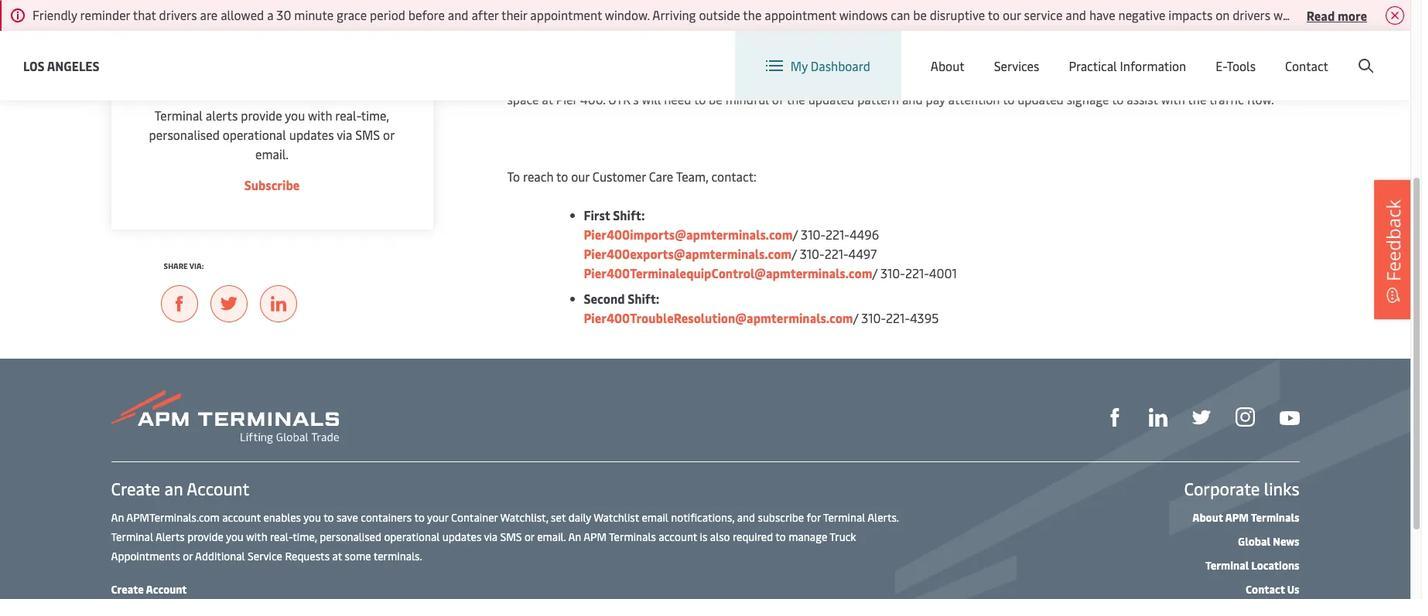 Task type: locate. For each thing, give the bounding box(es) containing it.
create left the an
[[111, 478, 160, 501]]

and left after
[[448, 6, 469, 23]]

terminal down global news link
[[1206, 559, 1250, 574]]

provide
[[241, 107, 282, 124], [187, 530, 224, 545]]

real- inside an apmterminals.com account enables you to save containers to your container watchlist, set daily watchlist email notifications, and subscribe for terminal alerts. terminal alerts provide you with real-time, personalised operational updates via sms or email. an apm terminals account is also required to manage truck appointments or additional service requests at some terminals.
[[270, 530, 293, 545]]

my
[[791, 57, 808, 74]]

1 vertical spatial time,
[[293, 530, 317, 545]]

2 horizontal spatial or
[[525, 530, 535, 545]]

0 vertical spatial our
[[1003, 6, 1022, 23]]

1 vertical spatial about
[[1193, 511, 1224, 526]]

0 vertical spatial operational
[[223, 126, 286, 143]]

friendly reminder that drivers are allowed a 30 minute grace period before and after their appointment window. arriving outside the appointment windows can be disruptive to our service and have negative impacts on drivers who arrive on time. drivers 
[[33, 6, 1423, 23]]

0 vertical spatial global
[[1113, 45, 1148, 62]]

via inside terminal alerts provide you with real-time, personalised operational updates via sms or email.
[[337, 126, 352, 143]]

beginning
[[507, 33, 562, 50]]

1 vertical spatial email.
[[537, 530, 566, 545]]

a
[[267, 6, 274, 23], [766, 33, 772, 50]]

1 horizontal spatial at
[[542, 91, 553, 108]]

on right impacts
[[1216, 6, 1230, 23]]

are
[[200, 6, 218, 23]]

my dashboard
[[791, 57, 871, 74]]

0 vertical spatial email.
[[255, 146, 289, 163]]

1 vertical spatial traffic
[[1210, 91, 1244, 108]]

a for implement
[[766, 33, 772, 50]]

pattern down conventional
[[858, 91, 899, 108]]

to up trouble
[[988, 6, 1000, 23]]

operational inside an apmterminals.com account enables you to save containers to your container watchlist, set daily watchlist email notifications, and subscribe for terminal alerts. terminal alerts provide you with real-time, personalised operational updates via sms or email. an apm terminals account is also required to manage truck appointments or additional service requests at some terminals.
[[384, 530, 440, 545]]

first shift: pier400imports@apmterminals.com / 310-221-4496 pier400exports@apmterminals.com / 310-221-4497 pier400terminalequipcontrol@apmterminals.com / 310-221-4001
[[584, 207, 957, 282]]

1 vertical spatial an
[[568, 530, 581, 545]]

apm down daily
[[584, 530, 607, 545]]

create down arrive
[[1298, 45, 1333, 62]]

2 vertical spatial create
[[111, 583, 144, 598]]

contact down locations
[[1246, 583, 1285, 598]]

310- left 4497
[[800, 245, 825, 262]]

0 horizontal spatial about
[[931, 57, 965, 74]]

at left "pier" on the top
[[542, 91, 553, 108]]

second
[[584, 290, 625, 307]]

shift: inside second shift: pier400troubleresolution@apmterminals.com / 310-221-4395
[[628, 290, 660, 307]]

updates inside terminal alerts provide you with real-time, personalised operational updates via sms or email.
[[289, 126, 334, 143]]

the down can
[[881, 33, 899, 50]]

flow.
[[1247, 91, 1275, 108]]

terminals up global news link
[[1251, 511, 1300, 526]]

traffic
[[801, 33, 836, 50], [1210, 91, 1244, 108]]

1 vertical spatial account
[[659, 530, 698, 545]]

us right allow at the right top of page
[[1105, 71, 1118, 88]]

shift: right second
[[628, 290, 660, 307]]

watchlist
[[594, 511, 639, 526]]

the updated pattern will align with us removing the last part of the conventional operation offline, to allow us to modernize the final yard space at pier 400. otr's will need to be mindful of the updated pattern and pay attention to updated signage to assist with the traffic flow.
[[507, 71, 1275, 108]]

4395
[[910, 310, 939, 327]]

account left is
[[659, 530, 698, 545]]

to left your
[[414, 511, 425, 526]]

account right the an
[[187, 478, 250, 501]]

care
[[649, 168, 674, 185]]

1 horizontal spatial email.
[[537, 530, 566, 545]]

to down subscribe
[[776, 530, 786, 545]]

contact us link
[[1246, 583, 1300, 598]]

and down conventional
[[902, 91, 923, 108]]

shift: for first
[[613, 207, 645, 224]]

1 horizontal spatial drivers
[[1233, 6, 1271, 23]]

0 vertical spatial shift:
[[613, 207, 645, 224]]

0 horizontal spatial at
[[332, 550, 342, 564]]

about down the southside
[[931, 57, 965, 74]]

0 horizontal spatial sms
[[355, 126, 380, 143]]

shift: for second
[[628, 290, 660, 307]]

updated
[[531, 71, 577, 88], [809, 91, 855, 108], [1018, 91, 1064, 108]]

1 vertical spatial be
[[709, 91, 723, 108]]

of right mindful
[[772, 91, 784, 108]]

global
[[1113, 45, 1148, 62], [1239, 535, 1271, 550]]

you right alerts
[[285, 107, 305, 124]]

1 horizontal spatial appointment
[[765, 6, 837, 23]]

2 on from the left
[[1335, 6, 1349, 23]]

1 horizontal spatial updated
[[809, 91, 855, 108]]

switch location button
[[951, 45, 1063, 62]]

2 vertical spatial or
[[183, 550, 193, 564]]

subscribe
[[758, 511, 804, 526]]

provide up the additional
[[187, 530, 224, 545]]

0 horizontal spatial pattern
[[580, 71, 622, 88]]

1 vertical spatial create
[[111, 478, 160, 501]]

or
[[383, 126, 395, 143], [525, 530, 535, 545], [183, 550, 193, 564]]

0 vertical spatial time,
[[361, 107, 390, 124]]

alerts image
[[170, 0, 375, 29]]

0 horizontal spatial email.
[[255, 146, 289, 163]]

for
[[807, 511, 821, 526]]

a for allowed
[[267, 6, 274, 23]]

0 horizontal spatial appointment
[[530, 6, 602, 23]]

1 vertical spatial personalised
[[320, 530, 382, 545]]

of down disruptive
[[960, 33, 971, 50]]

account down more
[[1336, 45, 1382, 62]]

terminals down watchlist
[[609, 530, 656, 545]]

apm inside an apmterminals.com account enables you to save containers to your container watchlist, set daily watchlist email notifications, and subscribe for terminal alerts. terminal alerts provide you with real-time, personalised operational updates via sms or email. an apm terminals account is also required to manage truck appointments or additional service requests at some terminals.
[[584, 530, 607, 545]]

/ inside second shift: pier400troubleresolution@apmterminals.com / 310-221-4395
[[854, 310, 859, 327]]

0 vertical spatial apm
[[1226, 511, 1249, 526]]

the right outside
[[743, 6, 762, 23]]

0 vertical spatial contact
[[1286, 57, 1329, 74]]

0 horizontal spatial terminals
[[609, 530, 656, 545]]

the down the modernize
[[1188, 91, 1207, 108]]

traffic up my dashboard
[[801, 33, 836, 50]]

drivers
[[159, 6, 197, 23], [1233, 6, 1271, 23]]

have
[[1090, 6, 1116, 23]]

at left "some"
[[332, 550, 342, 564]]

2 horizontal spatial of
[[960, 33, 971, 50]]

traffic down final
[[1210, 91, 1244, 108]]

account down appointments
[[146, 583, 187, 598]]

0 horizontal spatial updated
[[531, 71, 577, 88]]

0 horizontal spatial global
[[1113, 45, 1148, 62]]

terminal up 'truck'
[[823, 511, 866, 526]]

1 appointment from the left
[[530, 6, 602, 23]]

pier400troubleresolution@apmterminals.com link
[[584, 310, 854, 327]]

1 vertical spatial a
[[766, 33, 772, 50]]

2 horizontal spatial updated
[[1018, 91, 1064, 108]]

1 horizontal spatial be
[[914, 6, 927, 23]]

to right reach
[[557, 168, 568, 185]]

310- left 4496
[[801, 226, 826, 243]]

create down appointments
[[111, 583, 144, 598]]

0 vertical spatial about
[[931, 57, 965, 74]]

flow
[[839, 33, 863, 50]]

will down the align
[[642, 91, 661, 108]]

appointment up beginning september 30th, we will implement a new traffic flow to the southside of the trouble booth.
[[765, 6, 837, 23]]

login / create account
[[1257, 45, 1382, 62]]

and up "required"
[[737, 511, 756, 526]]

you right enables
[[304, 511, 321, 526]]

operational up terminals.
[[384, 530, 440, 545]]

a left 30
[[267, 6, 274, 23]]

corporate
[[1185, 478, 1261, 501]]

email. up the subscribe link
[[255, 146, 289, 163]]

1 vertical spatial shift:
[[628, 290, 660, 307]]

0 vertical spatial an
[[111, 511, 124, 526]]

apmt footer logo image
[[111, 390, 339, 444]]

2 vertical spatial account
[[146, 583, 187, 598]]

on left time.
[[1335, 6, 1349, 23]]

shift: inside first shift: pier400imports@apmterminals.com / 310-221-4496 pier400exports@apmterminals.com / 310-221-4497 pier400terminalequipcontrol@apmterminals.com / 310-221-4001
[[613, 207, 645, 224]]

time, inside an apmterminals.com account enables you to save containers to your container watchlist, set daily watchlist email notifications, and subscribe for terminal alerts. terminal alerts provide you with real-time, personalised operational updates via sms or email. an apm terminals account is also required to manage truck appointments or additional service requests at some terminals.
[[293, 530, 317, 545]]

an up appointments
[[111, 511, 124, 526]]

0 horizontal spatial us
[[704, 71, 717, 88]]

with inside an apmterminals.com account enables you to save containers to your container watchlist, set daily watchlist email notifications, and subscribe for terminal alerts. terminal alerts provide you with real-time, personalised operational updates via sms or email. an apm terminals account is also required to manage truck appointments or additional service requests at some terminals.
[[246, 530, 267, 545]]

0 horizontal spatial or
[[183, 550, 193, 564]]

0 horizontal spatial account
[[222, 511, 261, 526]]

linkedin image
[[1149, 409, 1168, 427]]

contact:
[[712, 168, 757, 185]]

1 horizontal spatial about
[[1193, 511, 1224, 526]]

0 horizontal spatial on
[[1216, 6, 1230, 23]]

our up trouble
[[1003, 6, 1022, 23]]

read more
[[1307, 7, 1368, 24]]

about for about
[[931, 57, 965, 74]]

0 horizontal spatial updates
[[289, 126, 334, 143]]

1 horizontal spatial traffic
[[1210, 91, 1244, 108]]

0 horizontal spatial apm
[[584, 530, 607, 545]]

0 horizontal spatial of
[[772, 91, 784, 108]]

1 horizontal spatial updates
[[443, 530, 482, 545]]

provide inside terminal alerts provide you with real-time, personalised operational updates via sms or email.
[[241, 107, 282, 124]]

our left customer
[[571, 168, 590, 185]]

1 horizontal spatial us
[[1105, 71, 1118, 88]]

be left mindful
[[709, 91, 723, 108]]

global news link
[[1239, 535, 1300, 550]]

a left "new"
[[766, 33, 772, 50]]

shift: right first
[[613, 207, 645, 224]]

1 horizontal spatial time,
[[361, 107, 390, 124]]

about down corporate
[[1193, 511, 1224, 526]]

1 horizontal spatial via
[[484, 530, 498, 545]]

us left removing
[[704, 71, 717, 88]]

create for create an account
[[111, 478, 160, 501]]

1 horizontal spatial real-
[[335, 107, 361, 124]]

pattern up 400. otr's at the left
[[580, 71, 622, 88]]

you up the additional
[[226, 530, 244, 545]]

1 horizontal spatial operational
[[384, 530, 440, 545]]

updated down the part
[[809, 91, 855, 108]]

1 vertical spatial our
[[571, 168, 590, 185]]

an
[[111, 511, 124, 526], [568, 530, 581, 545]]

notifications,
[[671, 511, 735, 526]]

0 horizontal spatial be
[[709, 91, 723, 108]]

will right we
[[680, 33, 700, 50]]

0 horizontal spatial operational
[[223, 126, 286, 143]]

drivers left the who
[[1233, 6, 1271, 23]]

containers
[[361, 511, 412, 526]]

drivers left are
[[159, 6, 197, 23]]

0 vertical spatial pattern
[[580, 71, 622, 88]]

1 vertical spatial terminals
[[609, 530, 656, 545]]

0 vertical spatial create
[[1298, 45, 1333, 62]]

to reach to our customer care team, contact:
[[507, 168, 757, 185]]

1 horizontal spatial global
[[1239, 535, 1271, 550]]

will left the align
[[625, 71, 644, 88]]

updated down the offline,
[[1018, 91, 1064, 108]]

0 vertical spatial sms
[[355, 126, 380, 143]]

practical information
[[1069, 57, 1187, 74]]

updates up the subscribe link
[[289, 126, 334, 143]]

0 horizontal spatial via
[[337, 126, 352, 143]]

1 horizontal spatial contact
[[1286, 57, 1329, 74]]

0 vertical spatial real-
[[335, 107, 361, 124]]

310- left 4395
[[862, 310, 886, 327]]

an
[[165, 478, 183, 501]]

account left enables
[[222, 511, 261, 526]]

real- inside terminal alerts provide you with real-time, personalised operational updates via sms or email.
[[335, 107, 361, 124]]

the left trouble
[[974, 33, 993, 50]]

my dashboard button
[[766, 31, 871, 101]]

the down last
[[787, 91, 806, 108]]

1 horizontal spatial our
[[1003, 6, 1022, 23]]

create for create account
[[111, 583, 144, 598]]

1 vertical spatial apm
[[584, 530, 607, 545]]

0 horizontal spatial real-
[[270, 530, 293, 545]]

you tube link
[[1280, 408, 1300, 427]]

switch
[[976, 45, 1012, 62]]

email. down set
[[537, 530, 566, 545]]

about
[[931, 57, 965, 74], [1193, 511, 1224, 526]]

to left allow at the right top of page
[[1058, 71, 1069, 88]]

30th,
[[629, 33, 659, 50]]

login
[[1257, 45, 1287, 62]]

will
[[680, 33, 700, 50], [625, 71, 644, 88], [642, 91, 661, 108]]

part
[[820, 71, 843, 88]]

subscribe link
[[244, 176, 300, 194]]

1 horizontal spatial sms
[[500, 530, 522, 545]]

1 horizontal spatial personalised
[[320, 530, 382, 545]]

operation
[[958, 71, 1012, 88]]

linkedin__x28_alt_x29__3_ link
[[1149, 407, 1168, 427]]

outside
[[699, 6, 741, 23]]

updates down container
[[443, 530, 482, 545]]

1 us from the left
[[704, 71, 717, 88]]

1 vertical spatial of
[[846, 71, 858, 88]]

create an account
[[111, 478, 250, 501]]

0 vertical spatial updates
[[289, 126, 334, 143]]

contact right yard
[[1286, 57, 1329, 74]]

real-
[[335, 107, 361, 124], [270, 530, 293, 545]]

be right can
[[914, 6, 927, 23]]

personalised
[[149, 126, 220, 143], [320, 530, 382, 545]]

1 vertical spatial provide
[[187, 530, 224, 545]]

email.
[[255, 146, 289, 163], [537, 530, 566, 545]]

reach
[[523, 168, 554, 185]]

1 vertical spatial sms
[[500, 530, 522, 545]]

global inside button
[[1113, 45, 1148, 62]]

of right the part
[[846, 71, 858, 88]]

0 horizontal spatial traffic
[[801, 33, 836, 50]]

time,
[[361, 107, 390, 124], [293, 530, 317, 545]]

0 vertical spatial or
[[383, 126, 395, 143]]

operational down alerts
[[223, 126, 286, 143]]

4001
[[929, 265, 957, 282]]

updated up "pier" on the top
[[531, 71, 577, 88]]

impacts
[[1169, 6, 1213, 23]]

personalised down alerts
[[149, 126, 220, 143]]

0 horizontal spatial contact
[[1246, 583, 1285, 598]]

1 horizontal spatial of
[[846, 71, 858, 88]]

windows
[[840, 6, 888, 23]]

/
[[1289, 45, 1295, 62], [793, 226, 798, 243], [792, 245, 797, 262], [873, 265, 878, 282], [854, 310, 859, 327]]

contact
[[1286, 57, 1329, 74], [1246, 583, 1285, 598]]

1 vertical spatial contact
[[1246, 583, 1285, 598]]

and left have
[[1066, 6, 1087, 23]]

contact button
[[1286, 31, 1329, 101]]

before
[[409, 6, 445, 23]]

required
[[733, 530, 773, 545]]

appointment up september
[[530, 6, 602, 23]]

offline,
[[1015, 71, 1055, 88]]

we
[[662, 33, 677, 50]]

provide right alerts
[[241, 107, 282, 124]]

1 vertical spatial operational
[[384, 530, 440, 545]]

also
[[710, 530, 730, 545]]

sms
[[355, 126, 380, 143], [500, 530, 522, 545]]

1 horizontal spatial pattern
[[858, 91, 899, 108]]

pier400troubleresolution@apmterminals.com
[[584, 310, 854, 327]]

1 horizontal spatial provide
[[241, 107, 282, 124]]

0 vertical spatial account
[[1336, 45, 1382, 62]]

0 vertical spatial via
[[337, 126, 352, 143]]

their
[[502, 6, 527, 23]]

terminal left alerts
[[155, 107, 203, 124]]

personalised down save
[[320, 530, 382, 545]]

1 vertical spatial pattern
[[858, 91, 899, 108]]

apm down corporate links
[[1226, 511, 1249, 526]]

an down daily
[[568, 530, 581, 545]]

switch location
[[976, 45, 1063, 62]]



Task type: vqa. For each thing, say whether or not it's contained in the screenshot.
"Watchlist,"
yes



Task type: describe. For each thing, give the bounding box(es) containing it.
create account link
[[111, 583, 187, 598]]

service
[[1025, 6, 1063, 23]]

2 vertical spatial of
[[772, 91, 784, 108]]

mindful
[[726, 91, 769, 108]]

that
[[133, 6, 156, 23]]

read
[[1307, 7, 1335, 24]]

1 drivers from the left
[[159, 6, 197, 23]]

more
[[1338, 7, 1368, 24]]

information
[[1121, 57, 1187, 74]]

the left last
[[775, 71, 793, 88]]

contact for contact us
[[1246, 583, 1285, 598]]

signage
[[1067, 91, 1110, 108]]

fill 44 link
[[1192, 407, 1211, 427]]

1 on from the left
[[1216, 6, 1230, 23]]

attention
[[949, 91, 1000, 108]]

0 horizontal spatial an
[[111, 511, 124, 526]]

friendly
[[33, 6, 77, 23]]

global for global menu
[[1113, 45, 1148, 62]]

practical information button
[[1069, 31, 1187, 101]]

1 vertical spatial will
[[625, 71, 644, 88]]

1 horizontal spatial account
[[659, 530, 698, 545]]

create account
[[111, 583, 187, 598]]

terminal up appointments
[[111, 530, 153, 545]]

400. otr's
[[581, 91, 639, 108]]

221- inside second shift: pier400troubleresolution@apmterminals.com / 310-221-4395
[[886, 310, 910, 327]]

first
[[584, 207, 610, 224]]

shape link
[[1106, 407, 1124, 427]]

sms inside an apmterminals.com account enables you to save containers to your container watchlist, set daily watchlist email notifications, and subscribe for terminal alerts. terminal alerts provide you with real-time, personalised operational updates via sms or email. an apm terminals account is also required to manage truck appointments or additional service requests at some terminals.
[[500, 530, 522, 545]]

to up assist
[[1121, 71, 1133, 88]]

terminals inside an apmterminals.com account enables you to save containers to your container watchlist, set daily watchlist email notifications, and subscribe for terminal alerts. terminal alerts provide you with real-time, personalised operational updates via sms or email. an apm terminals account is also required to manage truck appointments or additional service requests at some terminals.
[[609, 530, 656, 545]]

implement
[[703, 33, 763, 50]]

pier400imports@apmterminals.com link
[[584, 226, 793, 243]]

to right need
[[694, 91, 706, 108]]

sms inside terminal alerts provide you with real-time, personalised operational updates via sms or email.
[[355, 126, 380, 143]]

pier400imports@apmterminals.com
[[584, 226, 793, 243]]

global news
[[1239, 535, 1300, 550]]

removing
[[720, 71, 772, 88]]

location
[[1015, 45, 1063, 62]]

email. inside terminal alerts provide you with real-time, personalised operational updates via sms or email.
[[255, 146, 289, 163]]

and inside an apmterminals.com account enables you to save containers to your container watchlist, set daily watchlist email notifications, and subscribe for terminal alerts. terminal alerts provide you with real-time, personalised operational updates via sms or email. an apm terminals account is also required to manage truck appointments or additional service requests at some terminals.
[[737, 511, 756, 526]]

assist
[[1127, 91, 1158, 108]]

traffic inside the updated pattern will align with us removing the last part of the conventional operation offline, to allow us to modernize the final yard space at pier 400. otr's will need to be mindful of the updated pattern and pay attention to updated signage to assist with the traffic flow.
[[1210, 91, 1244, 108]]

with inside terminal alerts provide you with real-time, personalised operational updates via sms or email.
[[308, 107, 332, 124]]

0 vertical spatial of
[[960, 33, 971, 50]]

email. inside an apmterminals.com account enables you to save containers to your container watchlist, set daily watchlist email notifications, and subscribe for terminal alerts. terminal alerts provide you with real-time, personalised operational updates via sms or email. an apm terminals account is also required to manage truck appointments or additional service requests at some terminals.
[[537, 530, 566, 545]]

0 vertical spatial be
[[914, 6, 927, 23]]

1 horizontal spatial an
[[568, 530, 581, 545]]

daily
[[569, 511, 591, 526]]

trouble
[[995, 33, 1037, 50]]

pier400terminalequipcontrol@apmterminals.com link
[[584, 265, 873, 282]]

2 appointment from the left
[[765, 6, 837, 23]]

e-
[[1216, 57, 1227, 74]]

window.
[[605, 6, 650, 23]]

contact us
[[1246, 583, 1300, 598]]

requests
[[285, 550, 330, 564]]

global menu button
[[1079, 31, 1199, 77]]

0 vertical spatial terminals
[[1251, 511, 1300, 526]]

some
[[345, 550, 371, 564]]

pier400exports@apmterminals.com
[[584, 245, 792, 262]]

twitter image
[[1192, 409, 1211, 427]]

or inside terminal alerts provide you with real-time, personalised operational updates via sms or email.
[[383, 126, 395, 143]]

to right flow
[[866, 33, 878, 50]]

1 vertical spatial or
[[525, 530, 535, 545]]

1 vertical spatial account
[[187, 478, 250, 501]]

login / create account link
[[1228, 31, 1382, 77]]

los
[[23, 57, 45, 74]]

the left e-
[[1197, 71, 1216, 88]]

4497
[[849, 245, 877, 262]]

yard
[[1247, 71, 1271, 88]]

feedback
[[1381, 199, 1406, 281]]

contact for contact
[[1286, 57, 1329, 74]]

allow
[[1073, 71, 1102, 88]]

2 drivers from the left
[[1233, 6, 1271, 23]]

disruptive
[[930, 6, 985, 23]]

alerts
[[156, 530, 185, 545]]

updates inside an apmterminals.com account enables you to save containers to your container watchlist, set daily watchlist email notifications, and subscribe for terminal alerts. terminal alerts provide you with real-time, personalised operational updates via sms or email. an apm terminals account is also required to manage truck appointments or additional service requests at some terminals.
[[443, 530, 482, 545]]

time.
[[1352, 6, 1380, 23]]

pier400exports@apmterminals.com link
[[584, 245, 792, 262]]

service
[[248, 550, 283, 564]]

via inside an apmterminals.com account enables you to save containers to your container watchlist, set daily watchlist email notifications, and subscribe for terminal alerts. terminal alerts provide you with real-time, personalised operational updates via sms or email. an apm terminals account is also required to manage truck appointments or additional service requests at some terminals.
[[484, 530, 498, 545]]

terminal locations
[[1206, 559, 1300, 574]]

0 vertical spatial account
[[222, 511, 261, 526]]

1 horizontal spatial apm
[[1226, 511, 1249, 526]]

about for about apm terminals
[[1193, 511, 1224, 526]]

conventional
[[882, 71, 955, 88]]

and inside the updated pattern will align with us removing the last part of the conventional operation offline, to allow us to modernize the final yard space at pier 400. otr's will need to be mindful of the updated pattern and pay attention to updated signage to assist with the traffic flow.
[[902, 91, 923, 108]]

the
[[507, 71, 528, 88]]

locations
[[1252, 559, 1300, 574]]

to left save
[[324, 511, 334, 526]]

terminal locations link
[[1206, 559, 1300, 574]]

after
[[472, 6, 499, 23]]

310- inside second shift: pier400troubleresolution@apmterminals.com / 310-221-4395
[[862, 310, 886, 327]]

terminal alerts provide you with real-time, personalised operational updates via sms or email.
[[149, 107, 395, 163]]

personalised inside an apmterminals.com account enables you to save containers to your container watchlist, set daily watchlist email notifications, and subscribe for terminal alerts. terminal alerts provide you with real-time, personalised operational updates via sms or email. an apm terminals account is also required to manage truck appointments or additional service requests at some terminals.
[[320, 530, 382, 545]]

0 vertical spatial traffic
[[801, 33, 836, 50]]

us
[[1288, 583, 1300, 598]]

operational inside terminal alerts provide you with real-time, personalised operational updates via sms or email.
[[223, 126, 286, 143]]

apmterminals.com
[[126, 511, 220, 526]]

news
[[1274, 535, 1300, 550]]

youtube image
[[1280, 412, 1300, 426]]

appointments
[[111, 550, 180, 564]]

2 vertical spatial will
[[642, 91, 661, 108]]

e-tools button
[[1216, 31, 1256, 101]]

0 vertical spatial will
[[680, 33, 700, 50]]

0 horizontal spatial our
[[571, 168, 590, 185]]

2 vertical spatial you
[[226, 530, 244, 545]]

2 us from the left
[[1105, 71, 1118, 88]]

instagram link
[[1236, 407, 1255, 428]]

to
[[507, 168, 520, 185]]

facebook image
[[1106, 409, 1124, 427]]

grace
[[337, 6, 367, 23]]

you inside terminal alerts provide you with real-time, personalised operational updates via sms or email.
[[285, 107, 305, 124]]

september
[[565, 33, 626, 50]]

personalised inside terminal alerts provide you with real-time, personalised operational updates via sms or email.
[[149, 126, 220, 143]]

watchlist,
[[500, 511, 549, 526]]

feedback button
[[1375, 180, 1413, 319]]

to down operation
[[1003, 91, 1015, 108]]

modernize
[[1136, 71, 1195, 88]]

global for global news
[[1239, 535, 1271, 550]]

at inside an apmterminals.com account enables you to save containers to your container watchlist, set daily watchlist email notifications, and subscribe for terminal alerts. terminal alerts provide you with real-time, personalised operational updates via sms or email. an apm terminals account is also required to manage truck appointments or additional service requests at some terminals.
[[332, 550, 342, 564]]

truck
[[830, 530, 857, 545]]

reminder
[[80, 6, 130, 23]]

links
[[1265, 478, 1300, 501]]

time, inside terminal alerts provide you with real-time, personalised operational updates via sms or email.
[[361, 107, 390, 124]]

tools
[[1227, 57, 1256, 74]]

set
[[551, 511, 566, 526]]

provide inside an apmterminals.com account enables you to save containers to your container watchlist, set daily watchlist email notifications, and subscribe for terminal alerts. terminal alerts provide you with real-time, personalised operational updates via sms or email. an apm terminals account is also required to manage truck appointments or additional service requests at some terminals.
[[187, 530, 224, 545]]

be inside the updated pattern will align with us removing the last part of the conventional operation offline, to allow us to modernize the final yard space at pier 400. otr's will need to be mindful of the updated pattern and pay attention to updated signage to assist with the traffic flow.
[[709, 91, 723, 108]]

310- left 4001
[[881, 265, 906, 282]]

subscribe
[[244, 176, 300, 194]]

at inside the updated pattern will align with us removing the last part of the conventional operation offline, to allow us to modernize the final yard space at pier 400. otr's will need to be mindful of the updated pattern and pay attention to updated signage to assist with the traffic flow.
[[542, 91, 553, 108]]

period
[[370, 6, 406, 23]]

about button
[[931, 31, 965, 101]]

manage
[[789, 530, 828, 545]]

instagram image
[[1236, 408, 1255, 428]]

enables
[[263, 511, 301, 526]]

email
[[642, 511, 669, 526]]

is
[[700, 530, 708, 545]]

to left assist
[[1112, 91, 1124, 108]]

global menu
[[1113, 45, 1183, 62]]

services
[[994, 57, 1040, 74]]

close alert image
[[1386, 6, 1405, 25]]

new
[[775, 33, 798, 50]]

share via:
[[164, 261, 204, 272]]

practical
[[1069, 57, 1118, 74]]

alerts
[[206, 107, 238, 124]]

second shift: pier400troubleresolution@apmterminals.com / 310-221-4395
[[584, 290, 939, 327]]

southside
[[902, 33, 957, 50]]

1 vertical spatial you
[[304, 511, 321, 526]]

terminal inside terminal alerts provide you with real-time, personalised operational updates via sms or email.
[[155, 107, 203, 124]]

the right the part
[[861, 71, 879, 88]]



